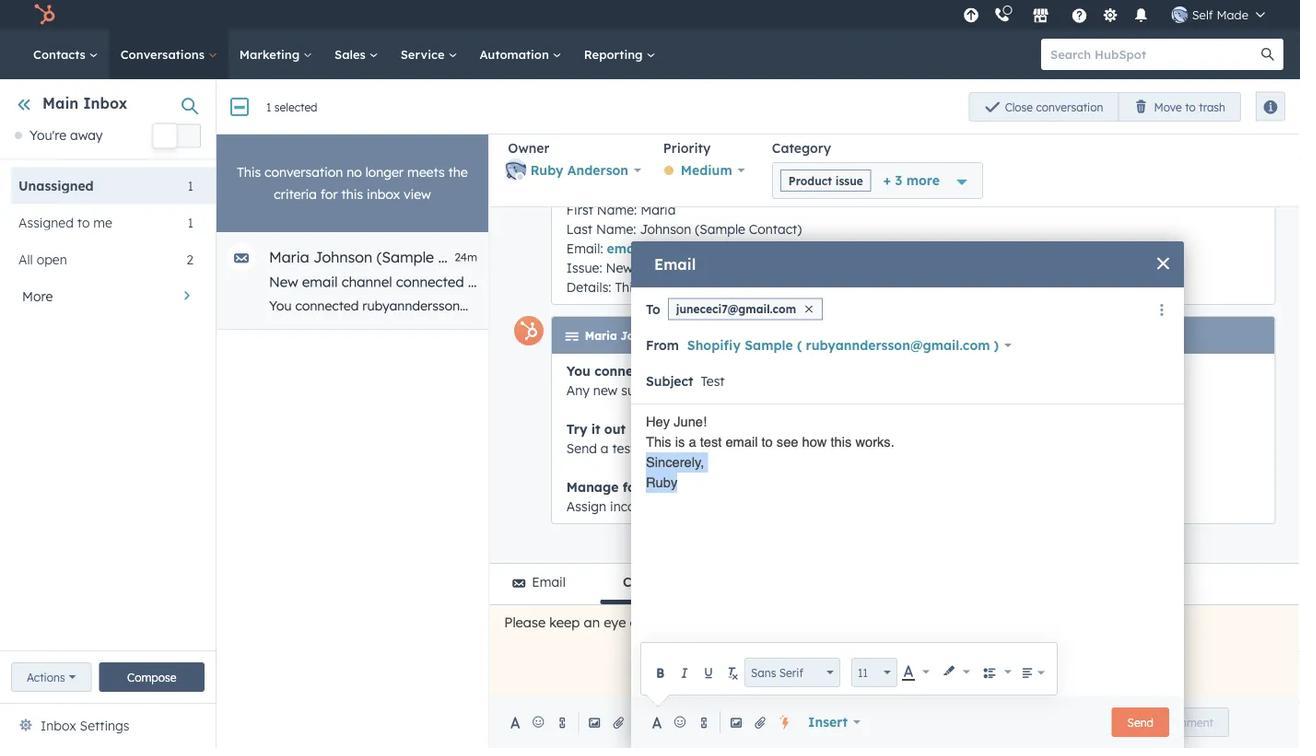 Task type: vqa. For each thing, say whether or not it's contained in the screenshot.
'Provation'
no



Task type: locate. For each thing, give the bounding box(es) containing it.
self made
[[1193, 7, 1249, 22]]

0 vertical spatial an
[[1247, 298, 1263, 314]]

0 vertical spatial like
[[1012, 298, 1032, 314]]

move to trash button
[[1119, 92, 1242, 122]]

new down 'automation' link
[[545, 87, 578, 105]]

to down hey june! this is a test email to see how this works. sincerely, ruby
[[780, 498, 792, 514]]

0 horizontal spatial out
[[604, 421, 626, 437]]

1 horizontal spatial ruby
[[646, 475, 678, 491]]

0 horizontal spatial any
[[540, 298, 563, 314]]

it
[[1126, 298, 1134, 314], [591, 421, 600, 437]]

what left you'd
[[941, 298, 972, 314]]

it inside "new email channel connected to hubspot you connected rubyanndersson@gmail.com any new emails sent to this address will also appear here. choose what you'd like to do next:  try it out send yourself an email"
[[1126, 298, 1134, 314]]

submissions down the "settings"
[[702, 498, 776, 514]]

0 vertical spatial appear
[[812, 298, 856, 314]]

marketing link
[[228, 30, 324, 79]]

0 horizontal spatial maria johnson (sample contact)
[[269, 248, 499, 266]]

johnson up emailmaria@hubspot.com
[[640, 221, 691, 237]]

0 vertical spatial submission
[[727, 279, 794, 295]]

2 horizontal spatial send
[[1161, 298, 1192, 314]]

will
[[760, 298, 780, 314], [773, 382, 792, 398]]

0 horizontal spatial try
[[566, 421, 587, 437]]

to inside button
[[1186, 100, 1197, 114]]

add comment group
[[1125, 708, 1230, 738]]

None button
[[324, 92, 390, 121]]

0 vertical spatial submissions
[[621, 382, 695, 398]]

also up '11:28'
[[783, 298, 808, 314]]

1 horizontal spatial submission
[[727, 279, 794, 295]]

1 horizontal spatial try
[[1104, 298, 1122, 314]]

a inside first name: maria last name: johnson (sample contact) email: emailmaria@hubspot.com issue: new form channel connected details: this is a test form submission
[[656, 279, 664, 295]]

new inside new form channel connected link
[[545, 87, 578, 105]]

upgrade link
[[960, 5, 984, 24]]

owner
[[508, 140, 550, 156]]

new inside "new email channel connected to hubspot you connected rubyanndersson@gmail.com any new emails sent to this address will also appear here. choose what you'd like to do next:  try it out send yourself an email"
[[567, 298, 591, 314]]

johnson down to
[[621, 329, 667, 343]]

form up 'incoming'
[[623, 479, 653, 495]]

default
[[665, 363, 713, 379]]

connected inside you connected default ticket form (nov 1, 2023 11:28:05 am) any new submissions to this form will also appear here as tickets. choose what you'd like to do next:
[[594, 363, 661, 379]]

new right 'issue:'
[[606, 260, 633, 276]]

0 horizontal spatial next:
[[1071, 298, 1100, 314]]

0 vertical spatial inbox
[[83, 94, 127, 112]]

1 horizontal spatial maria
[[585, 329, 617, 343]]

email right yourself
[[1266, 298, 1300, 314]]

also down "(nov"
[[796, 382, 821, 398]]

maria johnson (sample contact)
[[269, 248, 499, 266], [585, 329, 767, 343]]

0 horizontal spatial this
[[237, 164, 261, 180]]

longer
[[366, 164, 404, 180]]

new email channel connected to hubspot you connected rubyanndersson@gmail.com any new emails sent to this address will also appear here. choose what you'd like to do next:  try it out send yourself an email 
[[269, 273, 1301, 314]]

channel inside "new email channel connected to hubspot you connected rubyanndersson@gmail.com any new emails sent to this address will also appear here. choose what you'd like to do next:  try it out send yourself an email"
[[342, 273, 392, 291]]

please
[[505, 615, 546, 631]]

1 horizontal spatial is
[[676, 434, 685, 450]]

do
[[1052, 298, 1067, 314], [1126, 382, 1142, 398]]

what
[[941, 298, 972, 314], [1015, 382, 1046, 398]]

to left see
[[762, 434, 773, 450]]

your
[[844, 440, 871, 456], [796, 498, 823, 514]]

appear inside you connected default ticket form (nov 1, 2023 11:28:05 am) any new submissions to this form will also appear here as tickets. choose what you'd like to do next:
[[824, 382, 868, 398]]

0 vertical spatial johnson
[[640, 221, 691, 237]]

as
[[902, 382, 916, 398]]

23
[[940, 109, 954, 125]]

this inside first name: maria last name: johnson (sample contact) email: emailmaria@hubspot.com issue: new form channel connected details: this is a test form submission
[[615, 279, 639, 295]]

1 horizontal spatial next:
[[1145, 382, 1174, 398]]

1 vertical spatial submissions
[[702, 498, 776, 514]]

this!
[[650, 615, 676, 631]]

(sample up default
[[671, 329, 716, 343]]

1 vertical spatial maria johnson (sample contact)
[[585, 329, 767, 343]]

new left subject
[[593, 382, 618, 398]]

0 vertical spatial this
[[237, 164, 261, 180]]

main content
[[217, 0, 1301, 749]]

1 vertical spatial also
[[796, 382, 821, 398]]

a
[[656, 279, 664, 295], [689, 434, 697, 450], [601, 440, 609, 456]]

junececi7@gmail.com
[[677, 302, 797, 316]]

channel down the inbox
[[342, 273, 392, 291]]

1 horizontal spatial a
[[656, 279, 664, 295]]

will down "(nov"
[[773, 382, 792, 398]]

email down for
[[302, 273, 338, 291]]

will up the more info icon
[[760, 298, 780, 314]]

0 vertical spatial try
[[1104, 298, 1122, 314]]

a for it
[[601, 440, 609, 456]]

issue:
[[566, 260, 602, 276]]

0 vertical spatial you
[[269, 298, 292, 314]]

out left hey
[[604, 421, 626, 437]]

manage form channel settings assign incoming form submissions to your team.
[[566, 479, 865, 514]]

1 insert button from the left
[[655, 704, 731, 741]]

like
[[1012, 298, 1032, 314], [1086, 382, 1106, 398]]

self made menu
[[959, 0, 1279, 30]]

0 vertical spatial what
[[941, 298, 972, 314]]

conversation for this
[[265, 164, 343, 180]]

1 horizontal spatial email
[[726, 434, 758, 450]]

email up keep
[[532, 574, 566, 591]]

also inside "new email channel connected to hubspot you connected rubyanndersson@gmail.com any new emails sent to this address will also appear here. choose what you'd like to do next:  try it out send yourself an email"
[[783, 298, 808, 314]]

marketing
[[240, 47, 303, 62]]

close conversation button
[[970, 92, 1120, 122]]

email up sent
[[655, 255, 696, 274]]

new for new email channel connected to hubspot you connected rubyanndersson@gmail.com any new emails sent to this address will also appear here. choose what you'd like to do next:  try it out send yourself an email 
[[269, 273, 298, 291]]

what left you'd on the bottom right of the page
[[1015, 382, 1046, 398]]

1 horizontal spatial any
[[566, 382, 590, 398]]

yourself
[[1195, 298, 1244, 314]]

test inside hey june! this is a test email to see how this works. sincerely, ruby
[[700, 434, 722, 450]]

channel for manage form channel settings assign incoming form submissions to your team.
[[657, 479, 708, 495]]

also inside you connected default ticket form (nov 1, 2023 11:28:05 am) any new submissions to this form will also appear here as tickets. choose what you'd like to do next:
[[796, 382, 821, 398]]

do inside "new email channel connected to hubspot you connected rubyanndersson@gmail.com any new emails sent to this address will also appear here. choose what you'd like to do next:  try it out send yourself an email"
[[1052, 298, 1067, 314]]

to
[[1186, 100, 1197, 114], [77, 214, 90, 230], [468, 273, 482, 291], [667, 298, 680, 314], [1035, 298, 1048, 314], [699, 382, 711, 398], [1110, 382, 1122, 398], [762, 434, 773, 450], [780, 498, 792, 514]]

0 vertical spatial next:
[[1071, 298, 1100, 314]]

send
[[1161, 298, 1192, 314], [566, 440, 597, 456], [1128, 716, 1154, 730]]

this conversation no longer meets the criteria for this inbox view
[[237, 164, 468, 202]]

1 horizontal spatial do
[[1126, 382, 1142, 398]]

do right you'd on the bottom right of the page
[[1126, 382, 1142, 398]]

0 horizontal spatial new
[[567, 298, 591, 314]]

1 horizontal spatial out
[[1138, 298, 1158, 314]]

1 horizontal spatial an
[[1247, 298, 1263, 314]]

sans
[[751, 666, 777, 680]]

submission inside first name: maria last name: johnson (sample contact) email: emailmaria@hubspot.com issue: new form channel connected details: this is a test form submission
[[727, 279, 794, 295]]

ruby anderson image
[[1173, 6, 1189, 23]]

1 for unassigned
[[188, 177, 194, 193]]

sales
[[335, 47, 369, 62]]

you
[[269, 298, 292, 314], [566, 363, 590, 379]]

subject
[[646, 373, 694, 390]]

0 horizontal spatial you
[[269, 298, 292, 314]]

1 vertical spatial 1
[[188, 177, 194, 193]]

(sample up emailmaria@hubspot.com
[[695, 221, 745, 237]]

is right works.
[[907, 440, 917, 456]]

name: right last
[[596, 221, 636, 237]]

group
[[1219, 92, 1286, 121], [970, 92, 1242, 122], [979, 661, 1017, 686]]

main content containing new form channel connected
[[217, 0, 1301, 749]]

a up sent
[[656, 279, 664, 295]]

0 vertical spatial send
[[1161, 298, 1192, 314]]

notifications image
[[1134, 8, 1150, 25]]

group containing close conversation
[[970, 92, 1242, 122]]

new inside you connected default ticket form (nov 1, 2023 11:28:05 am) any new submissions to this form will also appear here as tickets. choose what you'd like to do next:
[[593, 382, 618, 398]]

johnson down for
[[314, 248, 373, 266]]

this left address at the top of page
[[683, 298, 705, 314]]

submissions up hey
[[621, 382, 695, 398]]

main
[[42, 94, 79, 112]]

1 vertical spatial email
[[1266, 298, 1300, 314]]

contact) inside first name: maria last name: johnson (sample contact) email: emailmaria@hubspot.com issue: new form channel connected details: this is a test form submission
[[749, 221, 802, 237]]

move
[[1155, 100, 1183, 114]]

this down no
[[342, 186, 363, 202]]

add comment button
[[1125, 708, 1230, 738]]

ruby down owner
[[531, 162, 564, 178]]

(nov
[[792, 363, 822, 379]]

0 horizontal spatial is
[[643, 279, 652, 295]]

2 horizontal spatial this
[[646, 434, 672, 450]]

Open button
[[266, 92, 325, 121]]

ruby
[[531, 162, 564, 178], [646, 475, 678, 491]]

any
[[540, 298, 563, 314], [566, 382, 590, 398]]

send inside button
[[1128, 716, 1154, 730]]

do inside you connected default ticket form (nov 1, 2023 11:28:05 am) any new submissions to this form will also appear here as tickets. choose what you'd like to do next:
[[1126, 382, 1142, 398]]

appear for hubspot
[[812, 298, 856, 314]]

form inside heading
[[582, 87, 618, 105]]

test inside try it out send a test submission from any page where your form is published.
[[612, 440, 635, 456]]

0 horizontal spatial conversation
[[265, 164, 343, 180]]

2 vertical spatial this
[[646, 434, 672, 450]]

2 horizontal spatial is
[[907, 440, 917, 456]]

it inside try it out send a test submission from any page where your form is published.
[[591, 421, 600, 437]]

1 vertical spatial your
[[796, 498, 823, 514]]

1 vertical spatial johnson
[[314, 248, 373, 266]]

None text field
[[701, 363, 1159, 400]]

email:
[[566, 240, 603, 256]]

0 vertical spatial ruby
[[531, 162, 564, 178]]

1 horizontal spatial like
[[1086, 382, 1106, 398]]

your right where
[[844, 440, 871, 456]]

0 horizontal spatial ruby
[[531, 162, 564, 178]]

new down details: on the left of the page
[[567, 298, 591, 314]]

name: right first on the top left of the page
[[597, 201, 637, 218]]

from
[[646, 337, 679, 354]]

channel for new email channel connected to hubspot you connected rubyanndersson@gmail.com any new emails sent to this address will also appear here. choose what you'd like to do next:  try it out send yourself an email 
[[342, 273, 392, 291]]

shopifiy sample ( rubyanndersson@gmail.com ) button
[[687, 327, 1013, 364]]

1,
[[826, 363, 837, 379]]

is inside first name: maria last name: johnson (sample contact) email: emailmaria@hubspot.com issue: new form channel connected details: this is a test form submission
[[643, 279, 652, 295]]

ruby inside hey june! this is a test email to see how this works. sincerely, ruby
[[646, 475, 678, 491]]

0 horizontal spatial like
[[1012, 298, 1032, 314]]

search button
[[1253, 39, 1284, 70]]

conversation inside "close conversation" button
[[1037, 100, 1104, 114]]

form up sent
[[637, 260, 666, 276]]

1 horizontal spatial insert button
[[797, 704, 873, 741]]

maria up emailmaria@hubspot.com
[[641, 201, 676, 218]]

channel down emailmaria@hubspot.com link
[[669, 260, 717, 276]]

(sample left 24m
[[377, 248, 434, 266]]

toolbar
[[505, 140, 1285, 199]]

channel down sincerely,
[[657, 479, 708, 495]]

email
[[302, 273, 338, 291], [1266, 298, 1300, 314], [726, 434, 758, 450]]

a down june!
[[689, 434, 697, 450]]

1 horizontal spatial new
[[593, 382, 618, 398]]

2 horizontal spatial a
[[689, 434, 697, 450]]

ruby down sincerely,
[[646, 475, 678, 491]]

it up the manage
[[591, 421, 600, 437]]

1
[[266, 101, 272, 114], [188, 177, 194, 193], [188, 214, 194, 230]]

contacts link
[[22, 30, 109, 79]]

insert for add comment
[[667, 715, 707, 731]]

1 horizontal spatial choose
[[967, 382, 1012, 398]]

submission
[[727, 279, 794, 295], [639, 440, 707, 456]]

your left the 'team.'
[[796, 498, 823, 514]]

like inside you connected default ticket form (nov 1, 2023 11:28:05 am) any new submissions to this form will also appear here as tickets. choose what you'd like to do next:
[[1086, 382, 1106, 398]]

do right you'd
[[1052, 298, 1067, 314]]

rubyanndersson@gmail.com up the 11:28:05
[[806, 337, 991, 354]]

a inside hey june! this is a test email to see how this works. sincerely, ruby
[[689, 434, 697, 450]]

conversation right ago
[[1037, 100, 1104, 114]]

maria inside "email from maria johnson (sample contact) with subject new email channel connected to hubspot" row
[[269, 248, 310, 266]]

1 vertical spatial submission
[[639, 440, 707, 456]]

like right you'd
[[1012, 298, 1032, 314]]

1 vertical spatial email
[[532, 574, 566, 591]]

will for (nov
[[773, 382, 792, 398]]

contact) up hubspot
[[438, 248, 499, 266]]

your inside manage form channel settings assign incoming form submissions to your team.
[[796, 498, 823, 514]]

hey
[[646, 414, 670, 430]]

like right you'd on the bottom right of the page
[[1086, 382, 1106, 398]]

1 horizontal spatial insert
[[809, 715, 848, 731]]

1 horizontal spatial send
[[1128, 716, 1154, 730]]

submissions inside you connected default ticket form (nov 1, 2023 11:28:05 am) any new submissions to this form will also appear here as tickets. choose what you'd like to do next:
[[621, 382, 695, 398]]

maria down criteria
[[269, 248, 310, 266]]

out left yourself
[[1138, 298, 1158, 314]]

1 vertical spatial it
[[591, 421, 600, 437]]

choose inside "new email channel connected to hubspot you connected rubyanndersson@gmail.com any new emails sent to this address will also appear here. choose what you'd like to do next:  try it out send yourself an email"
[[892, 298, 938, 314]]

new inside new popup button
[[1169, 100, 1192, 113]]

assigned
[[18, 214, 74, 230]]

1 insert from the left
[[667, 715, 707, 731]]

2 insert from the left
[[809, 715, 848, 731]]

new form channel connected heading
[[490, 79, 1301, 135]]

a up the manage
[[601, 440, 609, 456]]

Search HubSpot search field
[[1042, 39, 1268, 70]]

11:28 am
[[790, 329, 835, 343]]

1 vertical spatial what
[[1015, 382, 1046, 398]]

appear up am
[[812, 298, 856, 314]]

maria johnson (sample contact) inside row
[[269, 248, 499, 266]]

1 vertical spatial maria
[[269, 248, 310, 266]]

connected inside heading
[[685, 87, 761, 105]]

inbox
[[83, 94, 127, 112], [41, 718, 76, 734]]

on
[[630, 615, 646, 631]]

out
[[1138, 298, 1158, 314], [604, 421, 626, 437]]

an left eye
[[584, 615, 600, 631]]

hubspot image
[[33, 4, 55, 26]]

0 vertical spatial new
[[567, 298, 591, 314]]

conversation up criteria
[[265, 164, 343, 180]]

0 horizontal spatial insert button
[[655, 704, 731, 741]]

it left yourself
[[1126, 298, 1134, 314]]

inbox
[[367, 186, 400, 202]]

any inside you connected default ticket form (nov 1, 2023 11:28:05 am) any new submissions to this form will also appear here as tickets. choose what you'd like to do next:
[[566, 382, 590, 398]]

to down default
[[699, 382, 711, 398]]

sent
[[638, 298, 663, 314]]

insert for send
[[809, 715, 848, 731]]

try it out send a test submission from any page where your form is published.
[[566, 421, 986, 456]]

contact) down junececi7@gmail.com
[[720, 329, 767, 343]]

channel down reporting link
[[622, 87, 680, 105]]

you're away
[[30, 127, 103, 144]]

help image
[[1072, 8, 1089, 25]]

reporting
[[584, 47, 647, 62]]

to left trash
[[1186, 100, 1197, 114]]

submission down hey
[[639, 440, 707, 456]]

channel inside heading
[[622, 87, 680, 105]]

0 horizontal spatial test
[[612, 440, 635, 456]]

0 horizontal spatial submission
[[639, 440, 707, 456]]

hubspot
[[486, 273, 543, 291]]

send inside try it out send a test submission from any page where your form is published.
[[566, 440, 597, 456]]

1 horizontal spatial what
[[1015, 382, 1046, 398]]

appear down 2023
[[824, 382, 868, 398]]

an right yourself
[[1247, 298, 1263, 314]]

0 horizontal spatial submissions
[[621, 382, 695, 398]]

minutes
[[957, 109, 1005, 125]]

this down ticket
[[715, 382, 737, 398]]

1 vertical spatial will
[[773, 382, 792, 398]]

shopifiy sample ( rubyanndersson@gmail.com )
[[688, 337, 1000, 354]]

next: inside "new email channel connected to hubspot you connected rubyanndersson@gmail.com any new emails sent to this address will also appear here. choose what you'd like to do next:  try it out send yourself an email"
[[1071, 298, 1100, 314]]

submission up junececi7@gmail.com
[[727, 279, 794, 295]]

this right how
[[831, 434, 852, 450]]

(sample
[[695, 221, 745, 237], [377, 248, 434, 266], [671, 329, 716, 343]]

is up sent
[[643, 279, 652, 295]]

1 vertical spatial choose
[[967, 382, 1012, 398]]

+ 3 more
[[884, 172, 940, 189]]

0 horizontal spatial your
[[796, 498, 823, 514]]

test up the manage
[[612, 440, 635, 456]]

comment button
[[600, 564, 708, 605]]

0 horizontal spatial what
[[941, 298, 972, 314]]

you inside you connected default ticket form (nov 1, 2023 11:28:05 am) any new submissions to this form will also appear here as tickets. choose what you'd like to do next:
[[566, 363, 590, 379]]

1 vertical spatial this
[[615, 279, 639, 295]]

channel inside manage form channel settings assign incoming form submissions to your team.
[[657, 479, 708, 495]]

0 vertical spatial will
[[760, 298, 780, 314]]

try inside "new email channel connected to hubspot you connected rubyanndersson@gmail.com any new emails sent to this address will also appear here. choose what you'd like to do next:  try it out send yourself an email"
[[1104, 298, 1122, 314]]

maria johnson (sample contact) down the inbox
[[269, 248, 499, 266]]

search image
[[1262, 48, 1275, 61]]

insert
[[667, 715, 707, 731], [809, 715, 848, 731]]

1 vertical spatial ruby
[[646, 475, 678, 491]]

new down criteria
[[269, 273, 298, 291]]

inbox up away
[[83, 94, 127, 112]]

sans serif
[[751, 666, 804, 680]]

1 horizontal spatial conversation
[[1037, 100, 1104, 114]]

conversation inside this conversation no longer meets the criteria for this inbox view
[[265, 164, 343, 180]]

11
[[858, 666, 869, 680]]

am)
[[930, 363, 955, 379]]

first name: maria last name: johnson (sample contact) email: emailmaria@hubspot.com issue: new form channel connected details: this is a test form submission
[[566, 201, 802, 295]]

1 vertical spatial (sample
[[377, 248, 434, 266]]

email left page
[[726, 434, 758, 450]]

email
[[655, 255, 696, 274], [532, 574, 566, 591]]

also for (nov
[[796, 382, 821, 398]]

choose down )
[[967, 382, 1012, 398]]

2 vertical spatial email
[[726, 434, 758, 450]]

will inside you connected default ticket form (nov 1, 2023 11:28:05 am) any new submissions to this form will also appear here as tickets. choose what you'd like to do next:
[[773, 382, 792, 398]]

form down reporting
[[582, 87, 618, 105]]

1 vertical spatial appear
[[824, 382, 868, 398]]

will for hubspot
[[760, 298, 780, 314]]

is up sincerely,
[[676, 434, 685, 450]]

1 horizontal spatial maria johnson (sample contact)
[[585, 329, 767, 343]]

maria down emails
[[585, 329, 617, 343]]

1 vertical spatial new
[[593, 382, 618, 398]]

0 vertical spatial also
[[783, 298, 808, 314]]

test down emailmaria@hubspot.com
[[667, 279, 690, 295]]

a inside try it out send a test submission from any page where your form is published.
[[601, 440, 609, 456]]

inbox left settings on the bottom
[[41, 718, 76, 734]]

2 vertical spatial send
[[1128, 716, 1154, 730]]

new inside first name: maria last name: johnson (sample contact) email: emailmaria@hubspot.com issue: new form channel connected details: this is a test form submission
[[606, 260, 633, 276]]

inbox settings link
[[41, 715, 130, 738]]

ruby anderson
[[531, 162, 629, 178]]

email inside button
[[532, 574, 566, 591]]

1 horizontal spatial email
[[655, 255, 696, 274]]

2 insert button from the left
[[797, 704, 873, 741]]

choose right the here.
[[892, 298, 938, 314]]

rubyanndersson@gmail.com down 24m
[[363, 298, 536, 314]]

first
[[566, 201, 593, 218]]

category
[[773, 140, 832, 156]]

0 horizontal spatial maria
[[269, 248, 310, 266]]

is inside try it out send a test submission from any page where your form is published.
[[907, 440, 917, 456]]

appear inside "new email channel connected to hubspot you connected rubyanndersson@gmail.com any new emails sent to this address will also appear here. choose what you'd like to do next:  try it out send yourself an email"
[[812, 298, 856, 314]]

to inside hey june! this is a test email to see how this works. sincerely, ruby
[[762, 434, 773, 450]]

your inside try it out send a test submission from any page where your form is published.
[[844, 440, 871, 456]]

0 vertical spatial choose
[[892, 298, 938, 314]]

0 horizontal spatial inbox
[[41, 718, 76, 734]]

new left trash
[[1169, 100, 1192, 113]]

form down here
[[875, 440, 904, 456]]

1 vertical spatial conversation
[[265, 164, 343, 180]]

0 vertical spatial out
[[1138, 298, 1158, 314]]

0 vertical spatial conversation
[[1037, 100, 1104, 114]]

1 horizontal spatial submissions
[[702, 498, 776, 514]]

this inside this conversation no longer meets the criteria for this inbox view
[[237, 164, 261, 180]]

0 vertical spatial your
[[844, 440, 871, 456]]

open
[[37, 251, 67, 267]]

maria johnson (sample contact) down to
[[585, 329, 767, 343]]

0 vertical spatial do
[[1052, 298, 1067, 314]]

to down 24m
[[468, 273, 482, 291]]

test down june!
[[700, 434, 722, 450]]

to inside manage form channel settings assign incoming form submissions to your team.
[[780, 498, 792, 514]]

new inside "new email channel connected to hubspot you connected rubyanndersson@gmail.com any new emails sent to this address will also appear here. choose what you'd like to do next:  try it out send yourself an email"
[[269, 273, 298, 291]]

new form channel connected link
[[545, 87, 783, 107]]

1 horizontal spatial this
[[615, 279, 639, 295]]

will inside "new email channel connected to hubspot you connected rubyanndersson@gmail.com any new emails sent to this address will also appear here. choose what you'd like to do next:  try it out send yourself an email"
[[760, 298, 780, 314]]

contact) down "product"
[[749, 221, 802, 237]]

0 horizontal spatial rubyanndersson@gmail.com
[[363, 298, 536, 314]]



Task type: describe. For each thing, give the bounding box(es) containing it.
like inside "new email channel connected to hubspot you connected rubyanndersson@gmail.com any new emails sent to this address will also appear here. choose what you'd like to do next:  try it out send yourself an email"
[[1012, 298, 1032, 314]]

page
[[769, 440, 800, 456]]

0 horizontal spatial email
[[302, 273, 338, 291]]

3
[[896, 172, 903, 189]]

all open
[[18, 251, 67, 267]]

more info image
[[775, 332, 786, 343]]

from
[[710, 440, 739, 456]]

please keep an eye on this!
[[505, 615, 676, 631]]

compose
[[127, 671, 177, 685]]

link opens in a new window image
[[765, 90, 779, 105]]

conversation for close
[[1037, 100, 1104, 114]]

you connected default ticket form (nov 1, 2023 11:28:05 am) any new submissions to this form will also appear here as tickets. choose what you'd like to do next:
[[566, 363, 1174, 398]]

you're away image
[[15, 132, 22, 139]]

group inside new form channel connected heading
[[1219, 92, 1286, 121]]

email inside hey june! this is a test email to see how this works. sincerely, ruby
[[726, 434, 758, 450]]

insert button for add comment
[[655, 704, 731, 741]]

no
[[347, 164, 362, 180]]

help button
[[1065, 0, 1096, 30]]

open group
[[266, 92, 390, 121]]

insert button for send
[[797, 704, 873, 741]]

new for new form channel connected
[[545, 87, 578, 105]]

is inside hey june! this is a test email to see how this works. sincerely, ruby
[[676, 434, 685, 450]]

assign
[[566, 498, 606, 514]]

open
[[281, 100, 309, 113]]

11:28
[[790, 329, 815, 343]]

any
[[743, 440, 765, 456]]

submission inside try it out send a test submission from any page where your form is published.
[[639, 440, 707, 456]]

1 for assigned to me
[[188, 214, 194, 230]]

self made button
[[1161, 0, 1277, 30]]

notifications button
[[1126, 0, 1158, 30]]

conversations
[[121, 47, 208, 62]]

1 vertical spatial an
[[584, 615, 600, 631]]

test inside first name: maria last name: johnson (sample contact) email: emailmaria@hubspot.com issue: new form channel connected details: this is a test form submission
[[667, 279, 690, 295]]

out inside try it out send a test submission from any page where your form is published.
[[604, 421, 626, 437]]

24m
[[455, 250, 478, 264]]

add comment
[[1141, 716, 1214, 730]]

all
[[18, 251, 33, 267]]

johnson inside row
[[314, 248, 373, 266]]

this inside this conversation no longer meets the criteria for this inbox view
[[342, 186, 363, 202]]

channel inside first name: maria last name: johnson (sample contact) email: emailmaria@hubspot.com issue: new form channel connected details: this is a test form submission
[[669, 260, 717, 276]]

appear for (nov
[[824, 382, 868, 398]]

move to trash
[[1155, 100, 1226, 114]]

1 vertical spatial inbox
[[41, 718, 76, 734]]

more
[[907, 172, 940, 189]]

ago
[[1009, 109, 1033, 125]]

test for submission
[[612, 440, 635, 456]]

2 horizontal spatial email
[[1266, 298, 1300, 314]]

(sample inside row
[[377, 248, 434, 266]]

emailmaria@hubspot.com link
[[607, 240, 777, 256]]

contacts
[[33, 47, 89, 62]]

out inside "new email channel connected to hubspot you connected rubyanndersson@gmail.com any new emails sent to this address will also appear here. choose what you'd like to do next:  try it out send yourself an email"
[[1138, 298, 1158, 314]]

away
[[70, 127, 103, 144]]

contact) inside row
[[438, 248, 499, 266]]

main inbox
[[42, 94, 127, 112]]

form down sample at right top
[[757, 363, 788, 379]]

conversations link
[[109, 30, 228, 79]]

close image
[[806, 306, 813, 313]]

published.
[[920, 440, 982, 456]]

close image
[[1158, 258, 1170, 270]]

june!
[[674, 414, 707, 430]]

medium
[[681, 162, 733, 178]]

sales link
[[324, 30, 390, 79]]

0 vertical spatial name:
[[597, 201, 637, 218]]

maria inside first name: maria last name: johnson (sample contact) email: emailmaria@hubspot.com issue: new form channel connected details: this is a test form submission
[[641, 201, 676, 218]]

you're
[[30, 127, 67, 144]]

to right to
[[667, 298, 680, 314]]

rubyanndersson@gmail.com inside "new email channel connected to hubspot you connected rubyanndersson@gmail.com any new emails sent to this address will also appear here. choose what you'd like to do next:  try it out send yourself an email"
[[363, 298, 536, 314]]

marketplaces image
[[1033, 8, 1050, 25]]

2023
[[841, 363, 871, 379]]

priority
[[664, 140, 711, 156]]

you inside "new email channel connected to hubspot you connected rubyanndersson@gmail.com any new emails sent to this address will also appear here. choose what you'd like to do next:  try it out send yourself an email"
[[269, 298, 292, 314]]

also for hubspot
[[783, 298, 808, 314]]

hey june! this is a test email to see how this works. sincerely, ruby
[[646, 414, 895, 491]]

rubyanndersson@gmail.com inside popup button
[[806, 337, 991, 354]]

actions button
[[11, 663, 92, 692]]

emails
[[595, 298, 634, 314]]

(
[[797, 337, 802, 354]]

automation
[[480, 47, 553, 62]]

form down sincerely,
[[670, 498, 699, 514]]

maria johnson (sample contact) row group
[[217, 135, 1301, 330]]

2 vertical spatial johnson
[[621, 329, 667, 343]]

self
[[1193, 7, 1214, 22]]

am
[[818, 329, 835, 343]]

incoming
[[610, 498, 666, 514]]

email from maria johnson (sample contact) with subject new email channel connected to hubspot row
[[217, 232, 1301, 330]]

criteria
[[274, 186, 317, 202]]

send inside "new email channel connected to hubspot you connected rubyanndersson@gmail.com any new emails sent to this address will also appear here. choose what you'd like to do next:  try it out send yourself an email"
[[1161, 298, 1192, 314]]

settings link
[[1100, 5, 1123, 24]]

comment
[[623, 574, 685, 591]]

actions
[[27, 671, 65, 685]]

connected inside first name: maria last name: johnson (sample contact) email: emailmaria@hubspot.com issue: new form channel connected details: this is a test form submission
[[720, 260, 784, 276]]

settings image
[[1103, 8, 1120, 24]]

send button
[[1113, 708, 1170, 738]]

this inside you connected default ticket form (nov 1, 2023 11:28:05 am) any new submissions to this form will also appear here as tickets. choose what you'd like to do next:
[[715, 382, 737, 398]]

details:
[[566, 279, 611, 295]]

product issue
[[789, 174, 864, 188]]

to left me
[[77, 214, 90, 230]]

what inside "new email channel connected to hubspot you connected rubyanndersson@gmail.com any new emails sent to this address will also appear here. choose what you'd like to do next:  try it out send yourself an email"
[[941, 298, 972, 314]]

ruby inside ruby anderson popup button
[[531, 162, 564, 178]]

product
[[789, 174, 833, 188]]

new for new
[[1169, 100, 1192, 113]]

comment
[[1165, 716, 1214, 730]]

form down ticket
[[740, 382, 769, 398]]

to right you'd
[[1035, 298, 1048, 314]]

calling icon button
[[987, 3, 1019, 27]]

serif
[[780, 666, 804, 680]]

2 vertical spatial contact)
[[720, 329, 767, 343]]

tickets.
[[920, 382, 963, 398]]

0 vertical spatial 1
[[266, 101, 272, 114]]

more
[[22, 288, 53, 304]]

form inside try it out send a test submission from any page where your form is published.
[[875, 440, 904, 456]]

close
[[1006, 100, 1034, 114]]

next: inside you connected default ticket form (nov 1, 2023 11:28:05 am) any new submissions to this form will also appear here as tickets. choose what you'd like to do next:
[[1145, 382, 1174, 398]]

here
[[872, 382, 899, 398]]

any inside "new email channel connected to hubspot you connected rubyanndersson@gmail.com any new emails sent to this address will also appear here. choose what you'd like to do next:  try it out send yourself an email"
[[540, 298, 563, 314]]

issue
[[836, 174, 864, 188]]

(sample inside first name: maria last name: johnson (sample contact) email: emailmaria@hubspot.com issue: new form channel connected details: this is a test form submission
[[695, 221, 745, 237]]

this inside "new email channel connected to hubspot you connected rubyanndersson@gmail.com any new emails sent to this address will also appear here. choose what you'd like to do next:  try it out send yourself an email"
[[683, 298, 705, 314]]

calling icon image
[[995, 7, 1011, 24]]

where
[[804, 440, 840, 456]]

sincerely,
[[646, 455, 705, 471]]

form up address at the top of page
[[694, 279, 723, 295]]

marketplaces button
[[1022, 0, 1061, 30]]

new button
[[1153, 92, 1219, 121]]

ticket
[[716, 363, 753, 379]]

this inside hey june! this is a test email to see how this works. sincerely, ruby
[[831, 434, 852, 450]]

a for june!
[[689, 434, 697, 450]]

eye
[[604, 615, 626, 631]]

to right you'd on the bottom right of the page
[[1110, 382, 1122, 398]]

compose button
[[99, 663, 205, 692]]

test for email
[[700, 434, 722, 450]]

assigned to me
[[18, 214, 112, 230]]

see
[[777, 434, 799, 450]]

this inside hey june! this is a test email to see how this works. sincerely, ruby
[[646, 434, 672, 450]]

johnson inside first name: maria last name: johnson (sample contact) email: emailmaria@hubspot.com issue: new form channel connected details: this is a test form submission
[[640, 221, 691, 237]]

toolbar containing owner
[[505, 140, 1285, 199]]

works.
[[856, 434, 895, 450]]

settings
[[712, 479, 763, 495]]

what inside you connected default ticket form (nov 1, 2023 11:28:05 am) any new submissions to this form will also appear here as tickets. choose what you'd like to do next:
[[1015, 382, 1046, 398]]

me
[[93, 214, 112, 230]]

1 vertical spatial name:
[[596, 221, 636, 237]]

email button
[[490, 564, 589, 605]]

channel for new form channel connected
[[622, 87, 680, 105]]

0 vertical spatial email
[[655, 255, 696, 274]]

choose inside you connected default ticket form (nov 1, 2023 11:28:05 am) any new submissions to this form will also appear here as tickets. choose what you'd like to do next:
[[967, 382, 1012, 398]]

submissions inside manage form channel settings assign incoming form submissions to your team.
[[702, 498, 776, 514]]

manage
[[566, 479, 619, 495]]

the
[[449, 164, 468, 180]]

upgrade image
[[964, 8, 980, 24]]

ruby anderson button
[[505, 157, 642, 184]]

an inside "new email channel connected to hubspot you connected rubyanndersson@gmail.com any new emails sent to this address will also appear here. choose what you'd like to do next:  try it out send yourself an email"
[[1247, 298, 1263, 314]]

2 vertical spatial maria
[[585, 329, 617, 343]]

23 minutes ago
[[940, 109, 1033, 125]]

new form channel connected
[[545, 87, 761, 105]]

try inside try it out send a test submission from any page where your form is published.
[[566, 421, 587, 437]]

link opens in a new window image
[[765, 89, 779, 107]]

medium button
[[664, 159, 757, 180]]

2 vertical spatial (sample
[[671, 329, 716, 343]]

1 selected
[[266, 101, 318, 114]]



